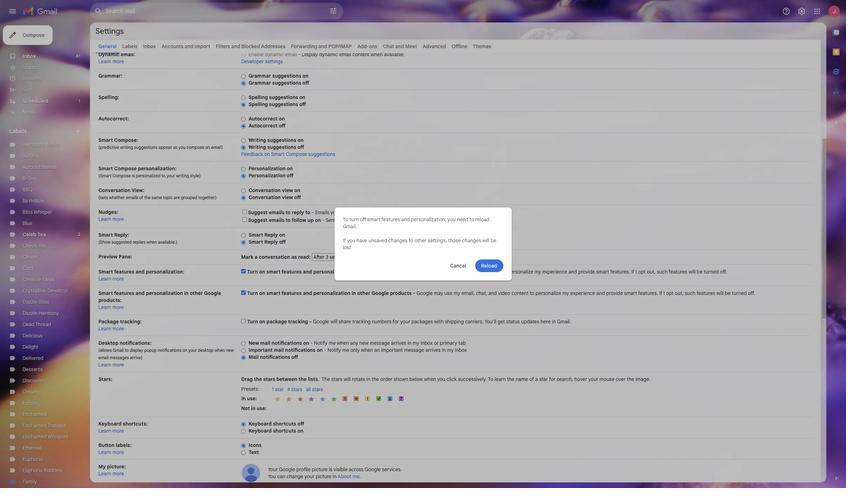 Task type: locate. For each thing, give the bounding box(es) containing it.
conversation view: (sets whether emails of the same topic are grouped together)
[[98, 187, 217, 200]]

more down the nudges:
[[113, 216, 124, 223]]

2 turn from the top
[[247, 290, 258, 297]]

spelling for spelling suggestions off
[[249, 101, 268, 108]]

enchanted
[[23, 412, 46, 418], [23, 423, 46, 429], [23, 434, 46, 441]]

smart features and personalization: learn more
[[98, 269, 184, 282]]

to inside desktop notifications: (allows gmail to display popup notifications on your desktop when new email messages arrive) learn more
[[125, 348, 129, 353]]

email down forwarding
[[285, 51, 297, 58]]

1 horizontal spatial to
[[488, 377, 494, 383]]

to left reload
[[470, 217, 474, 223]]

keyboard up button
[[98, 421, 122, 428]]

thread
[[35, 322, 51, 328]]

1 horizontal spatial changes
[[462, 238, 481, 244]]

more down labels:
[[113, 450, 124, 456]]

labels inside navigation
[[9, 128, 27, 135]]

1 vertical spatial turned
[[732, 290, 747, 297]]

order
[[380, 377, 393, 383]]

products:
[[98, 298, 122, 304]]

0 vertical spatial gmail.
[[343, 224, 357, 230]]

your inside desktop notifications: (allows gmail to display popup notifications on your desktop when new email messages arrive) learn more
[[188, 348, 197, 353]]

2 dazzle from the top
[[23, 311, 37, 317]]

reply for on
[[265, 232, 278, 238]]

learn more link for smart features and personalization in other google products:
[[98, 305, 124, 311]]

1 vertical spatial may
[[434, 290, 443, 297]]

reply:
[[114, 232, 129, 238]]

suggestions for writing suggestions on
[[267, 137, 296, 143]]

off down personalization on
[[287, 173, 294, 179]]

personalize up 'turn on smart features and personalization in other google products - google may use my email, chat, and video content to personalize my experience and provide smart features. if i opt out, such features will be turned off.'
[[508, 269, 534, 275]]

2 personalization from the top
[[249, 173, 286, 179]]

0 horizontal spatial content
[[353, 51, 370, 58]]

grouped
[[181, 195, 197, 200]]

5 learn more link from the top
[[98, 326, 124, 332]]

enchanted for enchanted tranquil
[[23, 423, 46, 429]]

top left reload
[[462, 217, 470, 224]]

b-day
[[23, 175, 37, 182]]

learn more link down dynamic
[[98, 58, 124, 65]]

2 autocorrect from the top
[[249, 123, 278, 129]]

2 enchanted from the top
[[23, 423, 46, 429]]

celeb
[[23, 232, 36, 238]]

1 vertical spatial shortcuts
[[273, 428, 296, 435]]

3 enchanted from the top
[[23, 434, 46, 441]]

about
[[338, 474, 352, 480]]

1 horizontal spatial an
[[374, 347, 380, 354]]

1 vertical spatial meet
[[394, 269, 405, 275]]

search,
[[557, 377, 573, 383]]

0 vertical spatial if
[[343, 238, 346, 244]]

chat, down those
[[448, 269, 459, 275]]

changes
[[389, 238, 408, 244], [462, 238, 481, 244]]

8 more from the top
[[113, 450, 124, 456]]

dynamic down forwarding and pop/imap link
[[319, 51, 338, 58]]

2 aurora from the top
[[23, 164, 37, 171]]

gmail. inside to turn off smart features and personalization, you need to reload gmail.
[[343, 224, 357, 230]]

more inside dynamic email: learn more
[[113, 58, 124, 65]]

meet
[[406, 43, 417, 50], [394, 269, 405, 275]]

9 learn more link from the top
[[98, 471, 124, 478]]

1 turn from the top
[[247, 269, 258, 275]]

reply for off
[[265, 239, 278, 245]]

6 learn more link from the top
[[98, 362, 124, 369]]

3 turn from the top
[[247, 319, 258, 325]]

smart inside smart features and personalization in other google products: learn more
[[98, 290, 113, 297]]

smart inside to turn off smart features and personalization, you need to reload gmail.
[[368, 217, 380, 223]]

carriers.
[[465, 319, 484, 325]]

Personalization on radio
[[241, 167, 246, 172]]

Autocorrect off radio
[[241, 124, 246, 129]]

notify left the any
[[314, 340, 328, 347]]

2 view from the top
[[282, 194, 293, 201]]

image.
[[636, 377, 651, 383]]

2 grammar from the top
[[249, 80, 271, 86]]

6 more from the top
[[113, 362, 124, 369]]

bubbles
[[44, 468, 62, 474]]

autocorrect for autocorrect off
[[249, 123, 278, 129]]

dreamy link
[[23, 389, 40, 396]]

at up those
[[448, 217, 453, 224]]

0 vertical spatial a
[[255, 254, 258, 261]]

5 learn from the top
[[98, 326, 111, 332]]

Spelling suggestions off radio
[[241, 102, 246, 108]]

0 vertical spatial chat,
[[448, 269, 459, 275]]

spelling for spelling suggestions on
[[249, 94, 268, 101]]

button
[[98, 443, 115, 449]]

need left reload
[[457, 217, 468, 223]]

None checkbox
[[241, 52, 246, 56], [242, 210, 247, 215], [241, 269, 246, 274], [241, 291, 246, 295], [241, 319, 246, 324], [241, 52, 246, 56], [242, 210, 247, 215], [241, 269, 246, 274], [241, 291, 246, 295], [241, 319, 246, 324]]

1 left "4"
[[272, 387, 274, 393]]

emails up smart reply on
[[269, 217, 284, 224]]

have left unsaved
[[357, 238, 367, 244]]

suggest for suggest emails to follow up on - sent emails you might need to follow up on will appear at the top of your inbox
[[248, 217, 268, 224]]

compose inside button
[[23, 32, 44, 38]]

have up the turn
[[354, 210, 365, 216]]

such
[[657, 269, 668, 275], [685, 290, 696, 297]]

use down if you have unsaved changes to other settings, those changes will be lost.
[[417, 269, 425, 275]]

0 vertical spatial provide
[[579, 269, 595, 275]]

0 vertical spatial as
[[173, 145, 178, 150]]

1 inside labels navigation
[[79, 98, 80, 104]]

conversation up conversation view off
[[249, 187, 281, 194]]

turn
[[247, 269, 258, 275], [247, 290, 258, 297], [247, 319, 258, 325]]

learn inside smart features and personalization in other google products: learn more
[[98, 305, 111, 311]]

sent down the snoozed
[[23, 87, 33, 93]]

spelling suggestions on
[[249, 94, 305, 101]]

meet right chat
[[406, 43, 417, 50]]

smart down preview
[[98, 269, 113, 275]]

nudges: learn more
[[98, 209, 124, 223]]

suggestions for grammar suggestions on
[[272, 73, 301, 79]]

dazzle
[[23, 299, 37, 306], [23, 311, 37, 317]]

delight
[[23, 344, 38, 351]]

import
[[195, 43, 210, 50]]

content down add-
[[353, 51, 370, 58]]

1 vertical spatial writing
[[176, 173, 189, 179]]

suggestions for writing suggestions off
[[267, 144, 296, 151]]

6 learn from the top
[[98, 362, 111, 369]]

off for grammar suggestions off
[[303, 80, 309, 86]]

you'll
[[485, 319, 497, 325]]

smart for smart features and personalization in other google products: learn more
[[98, 290, 113, 297]]

enchanted down echoes
[[23, 412, 46, 418]]

google inside smart features and personalization in other google products: learn more
[[204, 290, 221, 297]]

filters and blocked addresses
[[216, 43, 286, 50]]

autocorrect for autocorrect on
[[249, 116, 278, 122]]

9 more from the top
[[113, 471, 124, 478]]

autocorrect down the autocorrect on
[[249, 123, 278, 129]]

0 horizontal spatial other
[[190, 290, 203, 297]]

email, down turn on smart features and personalization - gmail, chat, and meet may use my email, chat, and video content to personalize my experience and provide smart features. if i opt out, such features will be turned off. at the bottom of page
[[462, 290, 475, 297]]

enchanted up ethereal link
[[23, 434, 46, 441]]

1 changes from the left
[[389, 238, 408, 244]]

personalization
[[249, 166, 286, 172], [249, 173, 286, 179]]

smart inside the 'smart features and personalization: learn more'
[[98, 269, 113, 275]]

learn up stars: at the bottom
[[98, 362, 111, 369]]

when inside smart reply: (show suggested replies when available.)
[[147, 240, 157, 245]]

aurora for aurora 'link'
[[23, 153, 37, 159]]

(predictive
[[98, 145, 119, 150]]

learn more link for smart features and personalization:
[[98, 276, 124, 282]]

1 vertical spatial inbox
[[23, 53, 36, 59]]

1 dynamic from the left
[[265, 51, 284, 58]]

stars up the 1 star link
[[263, 377, 275, 383]]

3 more from the top
[[113, 276, 124, 282]]

filters
[[216, 43, 230, 50]]

personalization for personalization off
[[249, 173, 286, 179]]

1 vertical spatial arrives
[[426, 347, 441, 354]]

keyboard for keyboard shortcuts: learn more
[[98, 421, 122, 428]]

need down forgotten
[[376, 217, 387, 224]]

inbox link up starred
[[23, 53, 36, 59]]

1 view from the top
[[282, 187, 293, 194]]

labels heading
[[9, 128, 75, 135]]

3 learn from the top
[[98, 276, 111, 282]]

features.
[[611, 269, 630, 275], [638, 290, 658, 297]]

1 dazzle from the top
[[23, 299, 37, 306]]

1 vertical spatial spelling
[[249, 101, 268, 108]]

2 horizontal spatial be
[[725, 290, 731, 297]]

arrives down or
[[426, 347, 441, 354]]

popup
[[144, 348, 157, 353]]

5 more from the top
[[113, 326, 124, 332]]

1 tracking from the left
[[288, 319, 308, 325]]

0 vertical spatial for
[[393, 319, 399, 325]]

1 horizontal spatial personalize
[[536, 290, 561, 297]]

2 learn from the top
[[98, 216, 111, 223]]

1 vertical spatial autocorrect
[[249, 123, 278, 129]]

0 vertical spatial suggest
[[248, 210, 268, 216]]

smart inside smart compose: (predictive writing suggestions appear as you compose an email)
[[98, 137, 113, 143]]

1 vertical spatial new
[[226, 348, 234, 353]]

1 horizontal spatial might
[[362, 217, 375, 224]]

1 reply from the top
[[265, 232, 278, 238]]

1 horizontal spatial 1
[[272, 387, 274, 393]]

filters and blocked addresses link
[[216, 43, 286, 50]]

0 horizontal spatial message
[[370, 340, 390, 347]]

writing suggestions off
[[249, 144, 304, 151]]

smart for smart features and personalization: learn more
[[98, 269, 113, 275]]

tracking right package
[[288, 319, 308, 325]]

personalization: up smart features and personalization in other google products: learn more
[[146, 269, 184, 275]]

1 horizontal spatial for
[[549, 377, 556, 383]]

follow down respond
[[394, 217, 407, 224]]

8 learn more link from the top
[[98, 450, 124, 456]]

1 horizontal spatial need
[[457, 217, 468, 223]]

0 vertical spatial labels
[[122, 43, 138, 50]]

2 horizontal spatial other
[[415, 238, 427, 244]]

share
[[339, 319, 351, 325]]

0 vertical spatial writing
[[120, 145, 133, 150]]

1 shortcuts from the top
[[273, 421, 296, 428]]

1 vertical spatial have
[[357, 238, 367, 244]]

1 learn more link from the top
[[98, 58, 124, 65]]

autocorrect
[[249, 116, 278, 122], [249, 123, 278, 129]]

0 vertical spatial content
[[353, 51, 370, 58]]

for left search, on the right bottom of page
[[549, 377, 556, 383]]

smart up products:
[[98, 290, 113, 297]]

1 personalization from the top
[[249, 166, 286, 172]]

2 shortcuts from the top
[[273, 428, 296, 435]]

0 vertical spatial sent
[[23, 87, 33, 93]]

off for spelling suggestions off
[[299, 101, 306, 108]]

euphoria down ethereal link
[[23, 457, 42, 463]]

more up labels:
[[113, 428, 124, 435]]

message right important
[[404, 347, 424, 354]]

tranquil
[[47, 423, 65, 429]]

1 horizontal spatial turned
[[732, 290, 747, 297]]

0 horizontal spatial i
[[636, 269, 637, 275]]

new mail notifications on - notify me when any new message arrives in my inbox or primary tab
[[249, 340, 466, 347]]

compose
[[23, 32, 44, 38], [286, 151, 307, 158], [114, 166, 137, 172], [113, 173, 131, 179]]

2 horizontal spatial email
[[339, 51, 351, 58]]

and inside labels navigation
[[37, 142, 45, 148]]

0 vertical spatial appear
[[158, 145, 172, 150]]

0 vertical spatial autocorrect
[[249, 116, 278, 122]]

me down across
[[353, 474, 360, 480]]

conversation for conversation view: (sets whether emails of the same topic are grouped together)
[[98, 187, 131, 194]]

autocorrect up autocorrect off
[[249, 116, 278, 122]]

0 vertical spatial such
[[657, 269, 668, 275]]

dazzle down crystalline
[[23, 299, 37, 306]]

dialog
[[335, 208, 512, 281]]

on
[[303, 73, 309, 79], [299, 94, 305, 101], [279, 116, 285, 122], [298, 137, 304, 143], [264, 151, 270, 158], [287, 166, 293, 172], [294, 187, 300, 194], [315, 217, 321, 224], [416, 217, 421, 224], [279, 232, 285, 238], [259, 269, 265, 275], [259, 290, 265, 297], [259, 319, 265, 325], [303, 340, 309, 347], [317, 347, 323, 354], [183, 348, 187, 353], [298, 428, 304, 435]]

might
[[340, 210, 353, 216], [362, 217, 375, 224]]

more inside the 'smart features and personalization: learn more'
[[113, 276, 124, 282]]

successively.
[[458, 377, 487, 383]]

inbox up starred
[[23, 53, 36, 59]]

1 horizontal spatial as
[[292, 254, 297, 261]]

0 vertical spatial to
[[343, 217, 348, 223]]

content up status
[[512, 290, 529, 297]]

None checkbox
[[242, 218, 247, 222]]

labels up email:
[[122, 43, 138, 50]]

7 learn more link from the top
[[98, 428, 124, 435]]

9 learn from the top
[[98, 471, 111, 478]]

learn down package
[[98, 326, 111, 332]]

keyboard shortcuts on
[[249, 428, 304, 435]]

dialog containing to turn off smart features and personalization, you need to reload gmail.
[[335, 208, 512, 281]]

0 vertical spatial writing
[[249, 137, 266, 143]]

arrive)
[[130, 356, 142, 361]]

shortcuts up keyboard shortcuts on
[[273, 421, 296, 428]]

off for keyboard shortcuts off
[[298, 421, 304, 428]]

Text radio
[[241, 451, 246, 456]]

personalize up here
[[536, 290, 561, 297]]

2 writing from the top
[[249, 144, 266, 151]]

smart inside smart compose personalization: (smart compose is personalized to your writing style)
[[98, 166, 113, 172]]

use: right in
[[247, 396, 257, 402]]

writing
[[120, 145, 133, 150], [176, 173, 189, 179]]

chat and meet link
[[383, 43, 417, 50]]

conversation down the conversation view on
[[249, 194, 281, 201]]

dazzle for dazzle bliss
[[23, 299, 37, 306]]

an left important
[[374, 347, 380, 354]]

1 more from the top
[[113, 58, 124, 65]]

Important mail notifications on radio
[[241, 348, 246, 354]]

advanced link
[[423, 43, 446, 50]]

2 reply from the top
[[265, 239, 278, 245]]

enchanted down enchanted link
[[23, 423, 46, 429]]

learn more link up products:
[[98, 276, 124, 282]]

enchanted for enchanted link
[[23, 412, 46, 418]]

settings
[[96, 26, 124, 36]]

1 horizontal spatial inbox
[[143, 43, 156, 50]]

3 learn more link from the top
[[98, 276, 124, 282]]

inbox
[[143, 43, 156, 50], [23, 53, 36, 59]]

2 vertical spatial be
[[725, 290, 731, 297]]

me inside your google profile picture is visible across google services. you can change your picture in about me .
[[353, 474, 360, 480]]

use
[[417, 269, 425, 275], [445, 290, 453, 297]]

aurora down alerts
[[23, 153, 37, 159]]

autocorrect on
[[249, 116, 285, 122]]

1 writing from the top
[[249, 137, 266, 143]]

conversation for conversation view on
[[249, 187, 281, 194]]

2 up from the left
[[409, 217, 414, 224]]

and inside the 'smart features and personalization: learn more'
[[136, 269, 145, 275]]

1 vertical spatial personalization:
[[146, 269, 184, 275]]

learn inside dynamic email: learn more
[[98, 58, 111, 65]]

Mail notifications off radio
[[241, 355, 246, 361]]

you up lost. on the left of page
[[347, 238, 355, 244]]

a right mark
[[255, 254, 258, 261]]

offline
[[452, 43, 467, 50]]

chores
[[23, 254, 39, 261]]

follow down reply in the top of the page
[[292, 217, 306, 224]]

learn more link down package
[[98, 326, 124, 332]]

2 learn more link from the top
[[98, 216, 124, 223]]

smart reply off
[[249, 239, 286, 245]]

more down preview pane:
[[113, 276, 124, 282]]

to right gmail
[[125, 348, 129, 353]]

0 horizontal spatial provide
[[579, 269, 595, 275]]

general
[[98, 43, 117, 50]]

emails down "view:"
[[126, 195, 138, 200]]

labels for labels heading
[[9, 128, 27, 135]]

reload
[[476, 217, 490, 223]]

delicious link
[[23, 333, 43, 339]]

1 vertical spatial appear
[[427, 210, 443, 216]]

off for conversation view off
[[294, 194, 301, 201]]

numbers
[[372, 319, 392, 325]]

8 learn from the top
[[98, 450, 111, 456]]

when right desktop
[[215, 348, 225, 353]]

1 horizontal spatial i
[[664, 290, 665, 297]]

picture
[[312, 467, 328, 473], [316, 474, 332, 480]]

1 horizontal spatial if
[[632, 269, 635, 275]]

have
[[354, 210, 365, 216], [357, 238, 367, 244]]

you inside if you have unsaved changes to other settings, those changes will be lost.
[[347, 238, 355, 244]]

smart up (smart
[[98, 166, 113, 172]]

2 more from the top
[[113, 216, 124, 223]]

writing inside smart compose: (predictive writing suggestions appear as you compose an email)
[[120, 145, 133, 150]]

0 vertical spatial grammar
[[249, 73, 271, 79]]

available.
[[384, 51, 405, 58]]

when right below
[[424, 377, 436, 383]]

0 horizontal spatial meet
[[394, 269, 405, 275]]

email
[[285, 51, 297, 58], [339, 51, 351, 58], [98, 356, 109, 361]]

reply up smart reply off
[[265, 232, 278, 238]]

out,
[[647, 269, 656, 275], [675, 290, 684, 297]]

delivered
[[23, 356, 44, 362]]

1 vertical spatial aurora
[[23, 164, 37, 171]]

my
[[426, 269, 433, 275], [535, 269, 541, 275], [454, 290, 460, 297], [563, 290, 569, 297], [413, 340, 420, 347], [447, 347, 454, 354]]

presets:
[[241, 386, 259, 393]]

view down the conversation view on
[[282, 194, 293, 201]]

off up writing suggestions on
[[279, 123, 286, 129]]

1 vertical spatial such
[[685, 290, 696, 297]]

4 learn from the top
[[98, 305, 111, 311]]

2 horizontal spatial me
[[353, 474, 360, 480]]

2 euphoria from the top
[[23, 468, 42, 474]]

notify for notify me when any new message arrives in my inbox or primary tab
[[314, 340, 328, 347]]

0 horizontal spatial personalize
[[508, 269, 534, 275]]

0 vertical spatial be
[[491, 238, 497, 244]]

icons
[[249, 443, 262, 449]]

more inside package tracking: learn more
[[113, 326, 124, 332]]

notify left the only
[[328, 347, 341, 354]]

1 euphoria from the top
[[23, 457, 42, 463]]

0 horizontal spatial a
[[255, 254, 258, 261]]

1 vertical spatial suggest
[[248, 217, 268, 224]]

writing up feedback
[[249, 144, 266, 151]]

scheduled
[[23, 98, 48, 104]]

Writing suggestions off radio
[[241, 145, 246, 150]]

discounts
[[23, 378, 45, 384]]

grammar down developer settings link
[[249, 73, 271, 79]]

1 horizontal spatial be
[[697, 269, 703, 275]]

features inside smart features and personalization in other google products: learn more
[[114, 290, 134, 297]]

7 learn from the top
[[98, 428, 111, 435]]

appear up personalization,
[[427, 210, 443, 216]]

content inside enable dynamic email - display dynamic email content when available. developer settings
[[353, 51, 370, 58]]

0 horizontal spatial labels
[[9, 128, 27, 135]]

more inside nudges: learn more
[[113, 216, 124, 223]]

1 vertical spatial sent
[[326, 217, 336, 224]]

keyboard inside keyboard shortcuts: learn more
[[98, 421, 122, 428]]

1 vertical spatial message
[[404, 347, 424, 354]]

picture left about
[[316, 474, 332, 480]]

is inside smart compose personalization: (smart compose is personalized to your writing style)
[[132, 173, 135, 179]]

1 autocorrect from the top
[[249, 116, 278, 122]]

aurora for aurora ethereal
[[23, 164, 37, 171]]

when left the any
[[337, 340, 349, 347]]

dead thread link
[[23, 322, 51, 328]]

0 horizontal spatial opt
[[638, 269, 646, 275]]

to down conversation view off
[[286, 217, 291, 224]]

1 horizontal spatial chat,
[[476, 290, 487, 297]]

arrives
[[391, 340, 406, 347], [426, 347, 441, 354]]

1 enchanted from the top
[[23, 412, 46, 418]]

(allows
[[98, 348, 112, 353]]

0 horizontal spatial for
[[393, 319, 399, 325]]

1 vertical spatial personalization
[[249, 173, 286, 179]]

off up feedback on smart compose suggestions
[[298, 144, 304, 151]]

1 vertical spatial gmail.
[[557, 319, 571, 325]]

you inside to turn off smart features and personalization, you need to reload gmail.
[[448, 217, 456, 223]]

learn inside button labels: learn more
[[98, 450, 111, 456]]

0 vertical spatial personalization:
[[138, 166, 177, 172]]

an inside smart compose: (predictive writing suggestions appear as you compose an email)
[[205, 145, 210, 150]]

suggestions inside smart compose: (predictive writing suggestions appear as you compose an email)
[[134, 145, 157, 150]]

creative ideas
[[23, 277, 54, 283]]

learn more link for keyboard shortcuts:
[[98, 428, 124, 435]]

Smart Reply off radio
[[241, 240, 246, 245]]

an for when
[[374, 347, 380, 354]]

smart
[[98, 137, 113, 143], [271, 151, 285, 158], [98, 166, 113, 172], [98, 232, 113, 238], [249, 232, 263, 238], [249, 239, 263, 245], [98, 269, 113, 275], [98, 290, 113, 297]]

1 horizontal spatial a
[[536, 377, 538, 383]]

0 vertical spatial turned
[[704, 269, 719, 275]]

0 vertical spatial personalize
[[508, 269, 534, 275]]

and inside smart features and personalization in other google products: learn more
[[136, 290, 145, 297]]

off for writing suggestions off
[[298, 144, 304, 151]]

might up the turn
[[340, 210, 353, 216]]

dazzle up dead
[[23, 311, 37, 317]]

0 horizontal spatial mail
[[260, 340, 270, 347]]

learn down button
[[98, 450, 111, 456]]

when right replies
[[147, 240, 157, 245]]

email inside desktop notifications: (allows gmail to display popup notifications on your desktop when new email messages arrive) learn more
[[98, 356, 109, 361]]

spelling right spelling suggestions on radio
[[249, 94, 268, 101]]

tab list
[[827, 23, 846, 463]]

be inside if you have unsaved changes to other settings, those changes will be lost.
[[491, 238, 497, 244]]

7 more from the top
[[113, 428, 124, 435]]

off up reply in the top of the page
[[294, 194, 301, 201]]

as inside smart compose: (predictive writing suggestions appear as you compose an email)
[[173, 145, 178, 150]]

aurora link
[[23, 153, 37, 159]]

1 vertical spatial use
[[445, 290, 453, 297]]

0 vertical spatial is
[[132, 173, 135, 179]]

2 suggest from the top
[[248, 217, 268, 224]]

gmail. down the turn
[[343, 224, 357, 230]]

1 aurora from the top
[[23, 153, 37, 159]]

1 horizontal spatial up
[[409, 217, 414, 224]]

dynamic up settings
[[265, 51, 284, 58]]

grammar:
[[98, 73, 122, 79]]

may up 'with' at the right bottom of page
[[434, 290, 443, 297]]

1 grammar from the top
[[249, 73, 271, 79]]

if inside if you have unsaved changes to other settings, those changes will be lost.
[[343, 238, 346, 244]]

1 learn from the top
[[98, 58, 111, 65]]

learn up button
[[98, 428, 111, 435]]

4 learn more link from the top
[[98, 305, 124, 311]]

personalization: inside smart compose personalization: (smart compose is personalized to your writing style)
[[138, 166, 177, 172]]

1 spelling from the top
[[249, 94, 268, 101]]

2 spelling from the top
[[249, 101, 268, 108]]

0 horizontal spatial an
[[205, 145, 210, 150]]

of inside conversation view: (sets whether emails of the same topic are grouped together)
[[139, 195, 143, 200]]

other inside smart features and personalization in other google products: learn more
[[190, 290, 203, 297]]

appear inside smart compose: (predictive writing suggestions appear as you compose an email)
[[158, 145, 172, 150]]

enchanted tranquil link
[[23, 423, 65, 429]]

in
[[184, 290, 189, 297], [352, 290, 356, 297], [552, 319, 556, 325], [408, 340, 412, 347], [442, 347, 446, 354], [367, 377, 371, 383], [251, 406, 256, 412], [333, 474, 337, 480]]

spelling suggestions off
[[249, 101, 306, 108]]

you inside smart compose: (predictive writing suggestions appear as you compose an email)
[[179, 145, 186, 150]]

0 horizontal spatial writing
[[120, 145, 133, 150]]

aurora ethereal
[[23, 164, 57, 171]]

2 follow from the left
[[394, 217, 407, 224]]

1 suggest from the top
[[248, 210, 268, 216]]

2 vertical spatial me
[[353, 474, 360, 480]]

emails
[[126, 195, 138, 200], [269, 210, 284, 216], [269, 217, 284, 224], [337, 217, 351, 224]]

2 tracking from the left
[[353, 319, 371, 325]]

to left the turn
[[343, 217, 348, 223]]

New mail notifications on radio
[[241, 341, 246, 347]]

smart up (show
[[98, 232, 113, 238]]

is left personalized
[[132, 173, 135, 179]]

labels
[[122, 43, 138, 50], [9, 128, 27, 135]]

view for on
[[282, 187, 293, 194]]

4 more from the top
[[113, 305, 124, 311]]

smart inside smart reply: (show suggested replies when available.)
[[98, 232, 113, 238]]

mail for important
[[274, 347, 284, 354]]

me left the any
[[329, 340, 336, 347]]

suggest for suggest emails to reply to - emails you might have forgotten to respond to will appear at the top of your inbox
[[248, 210, 268, 216]]

0 vertical spatial personalization
[[249, 166, 286, 172]]

tracking:
[[120, 319, 142, 325]]

ideas
[[42, 277, 54, 283]]

None search field
[[90, 3, 343, 20]]

settings image
[[798, 7, 806, 15]]

1 vertical spatial i
[[664, 290, 665, 297]]

reply
[[292, 210, 304, 216]]

email,
[[434, 269, 447, 275], [462, 290, 475, 297]]

will
[[419, 210, 426, 216], [423, 217, 430, 224], [483, 238, 490, 244], [689, 269, 696, 275], [717, 290, 724, 297], [331, 319, 338, 325], [344, 377, 351, 383]]

learn more link up button
[[98, 428, 124, 435]]

suggestions for spelling suggestions on
[[269, 94, 298, 101]]

turned
[[704, 269, 719, 275], [732, 290, 747, 297]]

off inside to turn off smart features and personalization, you need to reload gmail.
[[360, 217, 366, 223]]

updates
[[521, 319, 540, 325]]

when inside enable dynamic email - display dynamic email content when available. developer settings
[[371, 51, 383, 58]]

conversation inside conversation view: (sets whether emails of the same topic are grouped together)
[[98, 187, 131, 194]]

spelling right spelling suggestions off radio at top
[[249, 101, 268, 108]]



Task type: describe. For each thing, give the bounding box(es) containing it.
learn more link for package tracking:
[[98, 326, 124, 332]]

1 for 1
[[79, 98, 80, 104]]

chat and meet
[[383, 43, 417, 50]]

0 vertical spatial arrives
[[391, 340, 406, 347]]

learn more link for nudges:
[[98, 216, 124, 223]]

enchanted link
[[23, 412, 46, 418]]

me for only
[[342, 347, 349, 354]]

new
[[249, 340, 259, 347]]

grammar suggestions off
[[249, 80, 309, 86]]

dazzle for dazzle harmony
[[23, 311, 37, 317]]

is inside your google profile picture is visible across google services. you can change your picture in about me .
[[329, 467, 333, 473]]

replies
[[133, 240, 146, 245]]

0 horizontal spatial email,
[[434, 269, 447, 275]]

1 horizontal spatial out,
[[675, 290, 684, 297]]

over
[[616, 377, 626, 383]]

enable dynamic email - display dynamic email content when available. developer settings
[[241, 51, 405, 65]]

echoes
[[23, 401, 39, 407]]

delivered link
[[23, 356, 44, 362]]

euphoria bubbles
[[23, 468, 62, 474]]

stars right all at the left of the page
[[312, 387, 323, 393]]

1 follow from the left
[[292, 217, 306, 224]]

package tracking: learn more
[[98, 319, 142, 332]]

0 horizontal spatial turned
[[704, 269, 719, 275]]

dead
[[23, 322, 34, 328]]

Writing suggestions on radio
[[241, 138, 246, 143]]

smart compose: (predictive writing suggestions appear as you compose an email)
[[98, 137, 223, 150]]

1 vertical spatial ethereal
[[23, 446, 41, 452]]

personalization for personalization on
[[249, 166, 286, 172]]

2 dynamic from the left
[[319, 51, 338, 58]]

shortcuts for on
[[273, 428, 296, 435]]

1 vertical spatial personalize
[[536, 290, 561, 297]]

0 horizontal spatial chat,
[[448, 269, 459, 275]]

smart features and personalization in other google products: learn more
[[98, 290, 221, 311]]

- inside enable dynamic email - display dynamic email content when available. developer settings
[[298, 51, 301, 58]]

advanced search options image
[[326, 4, 340, 18]]

learn inside package tracking: learn more
[[98, 326, 111, 332]]

visible
[[334, 467, 348, 473]]

b-
[[23, 175, 28, 182]]

1 vertical spatial to
[[488, 377, 494, 383]]

in inside smart features and personalization in other google products: learn more
[[184, 290, 189, 297]]

ethereal link
[[23, 446, 41, 452]]

1 vertical spatial inbox link
[[23, 53, 36, 59]]

topic
[[163, 195, 173, 200]]

gmail,
[[355, 269, 369, 275]]

offline link
[[452, 43, 467, 50]]

birthdaze
[[23, 198, 44, 204]]

suggestions for grammar suggestions off
[[272, 80, 301, 86]]

learn inside my picture: learn more
[[98, 471, 111, 478]]

Spelling suggestions on radio
[[241, 95, 246, 101]]

bliss whisper link
[[23, 209, 52, 216]]

other inside if you have unsaved changes to other settings, those changes will be lost.
[[415, 238, 427, 244]]

learn inside the 'smart features and personalization: learn more'
[[98, 276, 111, 282]]

1 vertical spatial if
[[632, 269, 635, 275]]

need inside to turn off smart features and personalization, you need to reload gmail.
[[457, 217, 468, 223]]

to up to turn off smart features and personalization, you need to reload gmail.
[[413, 210, 418, 216]]

0 vertical spatial video
[[470, 269, 483, 275]]

turn on smart features and personalization - gmail, chat, and meet may use my email, chat, and video content to personalize my experience and provide smart features. if i opt out, such features will be turned off.
[[247, 269, 728, 275]]

whisper
[[34, 209, 52, 216]]

keyboard for keyboard shortcuts off
[[249, 421, 272, 428]]

sent inside labels navigation
[[23, 87, 33, 93]]

important mail notifications on - notify me only when an important message arrives in my inbox
[[249, 347, 467, 354]]

inbox inside labels navigation
[[23, 53, 36, 59]]

1 vertical spatial chat,
[[476, 290, 487, 297]]

writing inside smart compose personalization: (smart compose is personalized to your writing style)
[[176, 173, 189, 179]]

1 vertical spatial at
[[448, 217, 453, 224]]

0 vertical spatial i
[[636, 269, 637, 275]]

bbq link
[[23, 187, 33, 193]]

suggestions for spelling suggestions off
[[269, 101, 298, 108]]

smart for smart reply: (show suggested replies when available.)
[[98, 232, 113, 238]]

off for smart reply off
[[279, 239, 286, 245]]

1 vertical spatial use:
[[257, 406, 267, 412]]

dazzle bliss link
[[23, 299, 49, 306]]

compose right (smart
[[113, 173, 131, 179]]

my picture: learn more
[[98, 464, 126, 478]]

1 horizontal spatial arrives
[[426, 347, 441, 354]]

1 horizontal spatial such
[[685, 290, 696, 297]]

0 vertical spatial use:
[[247, 396, 257, 402]]

button labels: learn more
[[98, 443, 131, 456]]

features inside to turn off smart features and personalization, you need to reload gmail.
[[382, 217, 400, 223]]

lists.
[[308, 377, 319, 383]]

0 vertical spatial ethereal
[[39, 164, 57, 171]]

autocorrect off
[[249, 123, 286, 129]]

personalization inside smart features and personalization in other google products: learn more
[[146, 290, 183, 297]]

0 vertical spatial star
[[539, 377, 548, 383]]

tab
[[459, 340, 466, 347]]

0 vertical spatial experience
[[543, 269, 568, 275]]

me for when
[[329, 340, 336, 347]]

notify for notify me only when an important message arrives in my inbox
[[328, 347, 341, 354]]

Personalization off radio
[[241, 174, 246, 179]]

more inside button labels: learn more
[[113, 450, 124, 456]]

1 vertical spatial might
[[362, 217, 375, 224]]

family link
[[23, 479, 37, 486]]

1 horizontal spatial experience
[[571, 290, 595, 297]]

feedback
[[241, 151, 263, 158]]

forwarding and pop/imap link
[[291, 43, 352, 50]]

0 horizontal spatial star
[[275, 387, 284, 393]]

preview
[[98, 254, 118, 260]]

alerts
[[23, 142, 36, 148]]

1 horizontal spatial other
[[357, 290, 371, 297]]

search mail image
[[92, 5, 105, 18]]

1 horizontal spatial email
[[285, 51, 297, 58]]

and inside to turn off smart features and personalization, you need to reload gmail.
[[401, 217, 410, 223]]

you down suggest emails to reply to - emails you might have forgotten to respond to will appear at the top of your inbox
[[353, 217, 361, 224]]

you right the emails
[[331, 210, 339, 216]]

grammar for grammar suggestions off
[[249, 80, 271, 86]]

0 vertical spatial inbox
[[143, 43, 156, 50]]

1 horizontal spatial message
[[404, 347, 424, 354]]

1 horizontal spatial gmail.
[[557, 319, 571, 325]]

0 vertical spatial have
[[354, 210, 365, 216]]

celeb tea link
[[23, 232, 46, 238]]

only
[[351, 347, 360, 354]]

1 for 1 star 4 stars all stars
[[272, 387, 274, 393]]

smart for smart reply on
[[249, 232, 263, 238]]

bbq
[[23, 187, 33, 193]]

stars right "4"
[[291, 387, 302, 393]]

to left respond
[[388, 210, 392, 216]]

1 vertical spatial video
[[498, 290, 510, 297]]

grammar suggestions on
[[249, 73, 309, 79]]

your
[[268, 467, 278, 473]]

crystalline dewdrop link
[[23, 288, 68, 294]]

euphoria for euphoria bubbles
[[23, 468, 42, 474]]

picture image
[[241, 464, 261, 484]]

grammar for grammar suggestions on
[[249, 73, 271, 79]]

emails inside conversation view: (sets whether emails of the same topic are grouped together)
[[126, 195, 138, 200]]

chat,
[[371, 269, 383, 275]]

Autocorrect on radio
[[241, 117, 246, 122]]

delicious
[[23, 333, 43, 339]]

Icons radio
[[241, 444, 246, 449]]

more inside keyboard shortcuts: learn more
[[113, 428, 124, 435]]

learn inside nudges: learn more
[[98, 216, 111, 223]]

can
[[277, 474, 285, 480]]

Grammar suggestions on radio
[[241, 74, 246, 79]]

your inside your google profile picture is visible across google services. you can change your picture in about me .
[[305, 474, 315, 480]]

turn on package tracking - google will share tracking numbers for your packages with shipping carriers. you'll get status updates here in gmail.
[[247, 319, 571, 325]]

1 vertical spatial for
[[549, 377, 556, 383]]

preview pane:
[[98, 254, 132, 260]]

1 horizontal spatial content
[[484, 269, 501, 275]]

0 vertical spatial features.
[[611, 269, 630, 275]]

you left "click"
[[437, 377, 446, 383]]

1 star 4 stars all stars
[[272, 387, 323, 393]]

euphoria for the 'euphoria' link
[[23, 457, 42, 463]]

0 vertical spatial new
[[360, 340, 369, 347]]

to down suggest emails to reply to - emails you might have forgotten to respond to will appear at the top of your inbox
[[388, 217, 393, 224]]

off for mail notifications off
[[292, 354, 298, 361]]

alerts and notifs
[[23, 142, 60, 148]]

1 horizontal spatial opt
[[666, 290, 674, 297]]

an for compose
[[205, 145, 210, 150]]

0 vertical spatial at
[[445, 210, 449, 216]]

conversation
[[259, 254, 290, 261]]

learn more link for button labels:
[[98, 450, 124, 456]]

forwarding and pop/imap
[[291, 43, 352, 50]]

enchanted for enchanted whispers
[[23, 434, 46, 441]]

mail for new
[[260, 340, 270, 347]]

mouse
[[600, 377, 615, 383]]

creative
[[23, 277, 41, 283]]

2
[[78, 232, 80, 237]]

on inside desktop notifications: (allows gmail to display popup notifications on your desktop when new email messages arrive) learn more
[[183, 348, 187, 353]]

Grammar suggestions off radio
[[241, 81, 246, 86]]

1 vertical spatial be
[[697, 269, 703, 275]]

if you have unsaved changes to other settings, those changes will be lost.
[[343, 238, 497, 251]]

picture:
[[107, 464, 126, 471]]

suggested
[[112, 240, 132, 245]]

with
[[434, 319, 444, 325]]

0 vertical spatial picture
[[312, 467, 328, 473]]

shown
[[394, 377, 408, 383]]

to inside smart compose personalization: (smart compose is personalized to your writing style)
[[162, 173, 165, 179]]

learn inside keyboard shortcuts: learn more
[[98, 428, 111, 435]]

smart for smart compose: (predictive writing suggestions appear as you compose an email)
[[98, 137, 113, 143]]

1 horizontal spatial sent
[[326, 217, 336, 224]]

learn more link for my picture:
[[98, 471, 124, 478]]

new inside desktop notifications: (allows gmail to display popup notifications on your desktop when new email messages arrive) learn more
[[226, 348, 234, 353]]

scheduled link
[[23, 98, 48, 104]]

the inside conversation view: (sets whether emails of the same topic are grouped together)
[[144, 195, 151, 200]]

personalization: inside the 'smart features and personalization: learn more'
[[146, 269, 184, 275]]

writing for writing suggestions off
[[249, 144, 266, 151]]

your inside smart compose personalization: (smart compose is personalized to your writing style)
[[167, 173, 175, 179]]

conversation for conversation view off
[[249, 194, 281, 201]]

0 vertical spatial opt
[[638, 269, 646, 275]]

0 horizontal spatial might
[[340, 210, 353, 216]]

settings,
[[428, 238, 447, 244]]

read:
[[298, 254, 311, 261]]

aurora ethereal link
[[23, 164, 57, 171]]

compose up personalized
[[114, 166, 137, 172]]

stars:
[[98, 377, 112, 383]]

1 horizontal spatial provide
[[606, 290, 623, 297]]

personalization for turn on smart features and personalization -
[[313, 269, 351, 275]]

personalization for turn on smart features and personalization in other google products -
[[313, 290, 351, 297]]

turn for turn on smart features and personalization in other google products - google may use my email, chat, and video content to personalize my experience and provide smart features. if i opt out, such features will be turned off.
[[247, 290, 258, 297]]

smart for smart reply off
[[249, 239, 263, 245]]

shortcuts for off
[[273, 421, 296, 428]]

learn inside desktop notifications: (allows gmail to display popup notifications on your desktop when new email messages arrive) learn more
[[98, 362, 111, 369]]

more inside smart features and personalization in other google products: learn more
[[113, 305, 124, 311]]

add-ons
[[358, 43, 377, 50]]

pane:
[[119, 254, 132, 260]]

2 vertical spatial if
[[660, 290, 663, 297]]

labels link
[[122, 43, 138, 50]]

emails up lost. on the left of page
[[337, 217, 351, 224]]

Conversation view on radio
[[241, 188, 246, 194]]

smart compose personalization: (smart compose is personalized to your writing style)
[[98, 166, 201, 179]]

emails down conversation view off
[[269, 210, 284, 216]]

0 vertical spatial top
[[459, 210, 466, 216]]

turn for turn on smart features and personalization - gmail, chat, and meet may use my email, chat, and video content to personalize my experience and provide smart features. if i opt out, such features will be turned off.
[[247, 269, 258, 275]]

whispers
[[47, 434, 68, 441]]

in use:
[[241, 396, 257, 402]]

forwarding
[[291, 43, 317, 50]]

stars right the "the"
[[331, 377, 342, 383]]

desktop
[[198, 348, 214, 353]]

to left reply in the top of the page
[[286, 210, 291, 216]]

1 horizontal spatial meet
[[406, 43, 417, 50]]

1 vertical spatial a
[[536, 377, 538, 383]]

0 vertical spatial bliss
[[23, 209, 33, 216]]

1 horizontal spatial inbox link
[[143, 43, 156, 50]]

1 up from the left
[[308, 217, 314, 224]]

emails
[[315, 210, 330, 216]]

1 horizontal spatial features.
[[638, 290, 658, 297]]

to right reply in the top of the page
[[305, 210, 310, 216]]

0 horizontal spatial off.
[[720, 269, 728, 275]]

between
[[277, 377, 297, 383]]

Keyboard shortcuts off radio
[[241, 422, 246, 428]]

when inside desktop notifications: (allows gmail to display popup notifications on your desktop when new email messages arrive) learn more
[[215, 348, 225, 353]]

off for to turn off smart features and personalization, you need to reload gmail.
[[360, 217, 366, 223]]

turn for turn on package tracking - google will share tracking numbers for your packages with shipping carriers. you'll get status updates here in gmail.
[[247, 319, 258, 325]]

notifications inside desktop notifications: (allows gmail to display popup notifications on your desktop when new email messages arrive) learn more
[[158, 348, 182, 353]]

Smart Reply on radio
[[241, 233, 246, 238]]

1 vertical spatial top
[[462, 217, 470, 224]]

labels for labels link
[[122, 43, 138, 50]]

email:
[[121, 51, 135, 58]]

to inside if you have unsaved changes to other settings, those changes will be lost.
[[409, 238, 413, 244]]

1 vertical spatial as
[[292, 254, 297, 261]]

more inside my picture: learn more
[[113, 471, 124, 478]]

2 vertical spatial content
[[512, 290, 529, 297]]

in inside your google profile picture is visible across google services. you can change your picture in about me .
[[333, 474, 337, 480]]

sent link
[[23, 87, 33, 93]]

2 vertical spatial appear
[[431, 217, 447, 224]]

2 changes from the left
[[462, 238, 481, 244]]

rotate
[[352, 377, 365, 383]]

view for off
[[282, 194, 293, 201]]

Keyboard shortcuts on radio
[[241, 429, 246, 435]]

to right reload
[[502, 269, 507, 275]]

will inside if you have unsaved changes to other settings, those changes will be lost.
[[483, 238, 490, 244]]

whether
[[109, 195, 125, 200]]

1 vertical spatial bliss
[[39, 299, 49, 306]]

to up updates
[[530, 290, 535, 297]]

0 vertical spatial out,
[[647, 269, 656, 275]]

1 vertical spatial picture
[[316, 474, 332, 480]]

more inside desktop notifications: (allows gmail to display popup notifications on your desktop when new email messages arrive) learn more
[[113, 362, 124, 369]]

learn
[[495, 377, 506, 383]]

1 horizontal spatial email,
[[462, 290, 475, 297]]

0 horizontal spatial need
[[376, 217, 387, 224]]

personalization off
[[249, 173, 294, 179]]

features inside the 'smart features and personalization: learn more'
[[114, 269, 134, 275]]

smart for smart compose personalization: (smart compose is personalized to your writing style)
[[98, 166, 113, 172]]

compose down writing suggestions off
[[286, 151, 307, 158]]

1 vertical spatial off.
[[748, 290, 755, 297]]

Conversation view off radio
[[241, 195, 246, 201]]

learn more link for dynamic email:
[[98, 58, 124, 65]]

together)
[[198, 195, 217, 200]]

0 vertical spatial may
[[406, 269, 415, 275]]

smart down writing suggestions off
[[271, 151, 285, 158]]

4
[[287, 387, 290, 393]]

dazzle bliss
[[23, 299, 49, 306]]

main menu image
[[8, 7, 17, 15]]

writing for writing suggestions on
[[249, 137, 266, 143]]

labels navigation
[[0, 23, 90, 489]]

keyboard for keyboard shortcuts on
[[249, 428, 272, 435]]

have inside if you have unsaved changes to other settings, those changes will be lost.
[[357, 238, 367, 244]]

0 horizontal spatial use
[[417, 269, 425, 275]]

to inside to turn off smart features and personalization, you need to reload gmail.
[[470, 217, 474, 223]]

to inside to turn off smart features and personalization, you need to reload gmail.
[[343, 217, 348, 223]]

when right the only
[[361, 347, 373, 354]]



Task type: vqa. For each thing, say whether or not it's contained in the screenshot.
in within Smart Features And Personalization In Other Google Products: Learn More
yes



